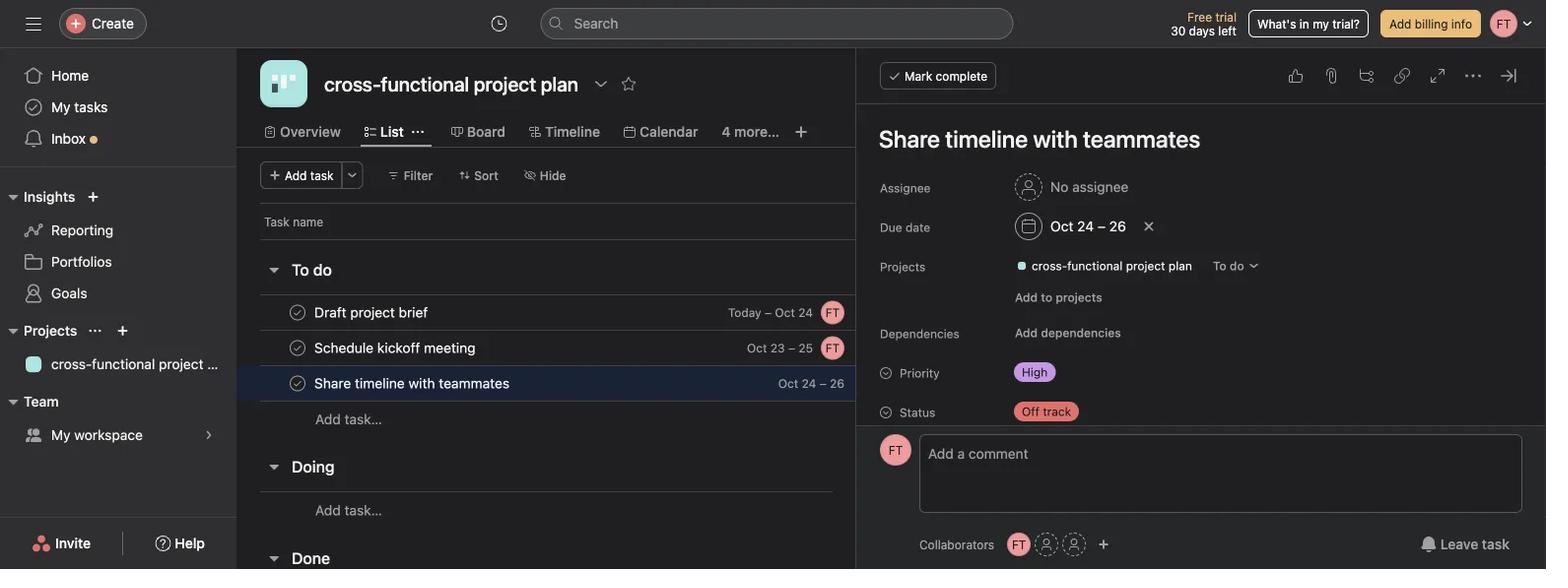 Task type: locate. For each thing, give the bounding box(es) containing it.
add task button
[[260, 162, 343, 189]]

26 left clear due date image
[[1110, 218, 1126, 235]]

0 vertical spatial oct 24 – 26
[[1051, 218, 1126, 235]]

1 vertical spatial cross-functional project plan link
[[12, 349, 234, 380]]

projects down goals
[[24, 323, 77, 339]]

1 vertical spatial functional
[[92, 356, 155, 373]]

plan left to do dropdown button
[[1169, 259, 1193, 273]]

do inside button
[[313, 261, 332, 279]]

1 horizontal spatial functional
[[1068, 259, 1123, 273]]

add a task to this section image
[[345, 459, 360, 475]]

share timeline with teammates cell
[[237, 366, 858, 402]]

my down team
[[51, 427, 71, 444]]

2 collapse task list for this section image from the top
[[266, 459, 282, 475]]

info
[[1452, 17, 1473, 31]]

projects element
[[0, 313, 237, 384]]

ft button right today – oct 24
[[821, 301, 845, 325]]

more…
[[735, 124, 780, 140]]

collapse task list for this section image for to do
[[266, 262, 282, 278]]

oct up the oct 23 – 25
[[775, 306, 795, 320]]

cross- inside projects element
[[51, 356, 92, 373]]

to do button
[[1204, 252, 1269, 280]]

30
[[1171, 24, 1186, 37]]

invite button
[[19, 526, 104, 562]]

portfolios link
[[12, 246, 225, 278]]

1 horizontal spatial to do
[[1213, 259, 1245, 273]]

1 vertical spatial cross-functional project plan
[[51, 356, 234, 373]]

task… for add task… button inside the header to do tree grid
[[345, 412, 382, 428]]

1 vertical spatial my
[[51, 427, 71, 444]]

add down overview 'link'
[[285, 169, 307, 182]]

0 vertical spatial add task…
[[315, 412, 382, 428]]

add task… down add a task to this section image
[[315, 503, 382, 519]]

1 vertical spatial projects
[[24, 323, 77, 339]]

cross- down the show options, current sort, top icon
[[51, 356, 92, 373]]

main content
[[866, 104, 1545, 570]]

projects
[[1056, 291, 1103, 305]]

1 vertical spatial 24
[[799, 306, 813, 320]]

name
[[293, 215, 323, 229]]

24 inside share timeline with teammates dialog
[[1078, 218, 1094, 235]]

completed image inside "draft project brief" cell
[[286, 301, 309, 325]]

Schedule kickoff meeting text field
[[310, 339, 482, 358]]

cross- inside share timeline with teammates dialog
[[1032, 259, 1068, 273]]

0 vertical spatial my
[[51, 99, 71, 115]]

add task… for add task… button inside the header to do tree grid
[[315, 412, 382, 428]]

0 horizontal spatial functional
[[92, 356, 155, 373]]

task left more actions icon
[[310, 169, 334, 182]]

team
[[24, 394, 59, 410]]

0 vertical spatial projects
[[880, 260, 926, 274]]

1 vertical spatial task…
[[345, 503, 382, 519]]

billing
[[1415, 17, 1448, 31]]

0 vertical spatial task
[[310, 169, 334, 182]]

4 more… button
[[722, 121, 780, 143]]

oct
[[1051, 218, 1074, 235], [775, 306, 795, 320], [747, 342, 767, 355], [778, 377, 799, 391]]

projects
[[880, 260, 926, 274], [24, 323, 77, 339]]

completed image
[[286, 337, 309, 360]]

1 completed image from the top
[[286, 301, 309, 325]]

plan inside share timeline with teammates dialog
[[1169, 259, 1193, 273]]

1 horizontal spatial to
[[1213, 259, 1227, 273]]

24 inside "draft project brief" cell
[[799, 306, 813, 320]]

24 down 25 at the bottom
[[802, 377, 816, 391]]

0 horizontal spatial cross-
[[51, 356, 92, 373]]

cross-functional project plan up "projects"
[[1032, 259, 1193, 273]]

0 horizontal spatial oct 24 – 26
[[778, 377, 845, 391]]

1 add task… button from the top
[[315, 409, 382, 431]]

calendar link
[[624, 121, 698, 143]]

add task… button up add a task to this section image
[[315, 409, 382, 431]]

hide sidebar image
[[26, 16, 41, 32]]

1 vertical spatial completed image
[[286, 372, 309, 396]]

0 vertical spatial project
[[1126, 259, 1166, 273]]

add left billing
[[1390, 17, 1412, 31]]

off track
[[1022, 405, 1072, 419]]

my left tasks
[[51, 99, 71, 115]]

plan up "see details, my workspace" icon
[[207, 356, 234, 373]]

0 horizontal spatial cross-functional project plan
[[51, 356, 234, 373]]

leave
[[1441, 537, 1479, 553]]

0 horizontal spatial plan
[[207, 356, 234, 373]]

0 vertical spatial completed checkbox
[[286, 301, 309, 325]]

main content containing no assignee
[[866, 104, 1545, 570]]

inbox
[[51, 131, 86, 147]]

schedule kickoff meeting cell
[[237, 330, 858, 367]]

add task… button down add a task to this section image
[[315, 500, 382, 522]]

overview
[[280, 124, 341, 140]]

ft button
[[821, 301, 845, 325], [821, 337, 845, 360], [880, 435, 912, 466], [1007, 533, 1031, 557]]

completed checkbox for today
[[286, 301, 309, 325]]

goals link
[[12, 278, 225, 309]]

add left the to
[[1015, 291, 1038, 305]]

task inside share timeline with teammates dialog
[[1482, 537, 1510, 553]]

completed checkbox up completed image
[[286, 301, 309, 325]]

collapse task list for this section image left the doing button
[[266, 459, 282, 475]]

add
[[1390, 17, 1412, 31], [285, 169, 307, 182], [1015, 291, 1038, 305], [1015, 326, 1038, 340], [315, 412, 341, 428], [315, 503, 341, 519]]

completed image
[[286, 301, 309, 325], [286, 372, 309, 396]]

header to do tree grid
[[237, 295, 929, 438]]

cross-functional project plan link up "projects"
[[1008, 256, 1200, 276]]

ft down "status"
[[889, 444, 903, 457]]

task right leave
[[1482, 537, 1510, 553]]

projects down due date
[[880, 260, 926, 274]]

due
[[880, 221, 902, 235]]

24 up 25 at the bottom
[[799, 306, 813, 320]]

row containing oct 24
[[237, 366, 929, 402]]

24 down no assignee
[[1078, 218, 1094, 235]]

0 vertical spatial add task… row
[[237, 401, 929, 438]]

cross-
[[1032, 259, 1068, 273], [51, 356, 92, 373]]

attachments: add a file to this task, share timeline with teammates image
[[1324, 68, 1340, 84]]

functional inside share timeline with teammates dialog
[[1068, 259, 1123, 273]]

project down clear due date image
[[1126, 259, 1166, 273]]

1 horizontal spatial 26
[[1110, 218, 1126, 235]]

1 task… from the top
[[345, 412, 382, 428]]

Share timeline with teammates text field
[[310, 374, 516, 394]]

0 horizontal spatial cross-functional project plan link
[[12, 349, 234, 380]]

– down assignee
[[1098, 218, 1106, 235]]

1 horizontal spatial oct 24 – 26
[[1051, 218, 1126, 235]]

add task… row
[[237, 401, 929, 438], [237, 492, 929, 529]]

0 horizontal spatial 26
[[830, 377, 845, 391]]

add task… up add a task to this section image
[[315, 412, 382, 428]]

1 completed checkbox from the top
[[286, 301, 309, 325]]

copy task link image
[[1395, 68, 1410, 84]]

2 vertical spatial 24
[[802, 377, 816, 391]]

oct 24 – 26 down no assignee
[[1051, 218, 1126, 235]]

0 horizontal spatial do
[[313, 261, 332, 279]]

ft
[[826, 306, 840, 320], [826, 342, 840, 355], [889, 444, 903, 457], [1012, 538, 1026, 552]]

1 my from the top
[[51, 99, 71, 115]]

1 vertical spatial add task… button
[[315, 500, 382, 522]]

1 horizontal spatial cross-
[[1032, 259, 1068, 273]]

2 add task… from the top
[[315, 503, 382, 519]]

26 inside share timeline with teammates dialog
[[1110, 218, 1126, 235]]

2 completed checkbox from the top
[[286, 337, 309, 360]]

my tasks
[[51, 99, 108, 115]]

ft button right 25 at the bottom
[[821, 337, 845, 360]]

1 vertical spatial task
[[1482, 537, 1510, 553]]

task…
[[345, 412, 382, 428], [345, 503, 382, 519]]

ft button right collaborators
[[1007, 533, 1031, 557]]

oct 24 – 26 inside share timeline with teammates cell
[[778, 377, 845, 391]]

ft right today – oct 24
[[826, 306, 840, 320]]

task… for 2nd add task… button from the top of the page
[[345, 503, 382, 519]]

my inside my tasks link
[[51, 99, 71, 115]]

projects inside dropdown button
[[24, 323, 77, 339]]

– right today
[[765, 306, 772, 320]]

2 my from the top
[[51, 427, 71, 444]]

1 vertical spatial plan
[[207, 356, 234, 373]]

1 horizontal spatial task
[[1482, 537, 1510, 553]]

Task Name text field
[[866, 116, 1523, 162]]

0 vertical spatial add task… button
[[315, 409, 382, 431]]

new image
[[87, 191, 99, 203]]

completed image inside share timeline with teammates cell
[[286, 372, 309, 396]]

plan
[[1169, 259, 1193, 273], [207, 356, 234, 373]]

0 horizontal spatial task
[[310, 169, 334, 182]]

0 likes. click to like this task image
[[1288, 68, 1304, 84]]

add up doing
[[315, 412, 341, 428]]

project up "see details, my workspace" icon
[[159, 356, 204, 373]]

cross-functional project plan
[[1032, 259, 1193, 273], [51, 356, 234, 373]]

0 horizontal spatial to
[[292, 261, 309, 279]]

task
[[310, 169, 334, 182], [1482, 537, 1510, 553]]

search button
[[541, 8, 1014, 39]]

0 horizontal spatial projects
[[24, 323, 77, 339]]

task… up add a task to this section image
[[345, 412, 382, 428]]

2 task… from the top
[[345, 503, 382, 519]]

0 vertical spatial plan
[[1169, 259, 1193, 273]]

task… down add a task to this section image
[[345, 503, 382, 519]]

to do
[[1213, 259, 1245, 273], [292, 261, 332, 279]]

1 vertical spatial add task…
[[315, 503, 382, 519]]

functional up "projects"
[[1068, 259, 1123, 273]]

cross-functional project plan link down new project or portfolio icon
[[12, 349, 234, 380]]

collapse task list for this section image left to do button
[[266, 262, 282, 278]]

mark
[[905, 69, 933, 83]]

to inside dropdown button
[[1213, 259, 1227, 273]]

date
[[906, 221, 931, 235]]

board
[[467, 124, 506, 140]]

add inside header to do tree grid
[[315, 412, 341, 428]]

my inside my workspace link
[[51, 427, 71, 444]]

25
[[799, 342, 813, 355]]

calendar
[[640, 124, 698, 140]]

2 completed image from the top
[[286, 372, 309, 396]]

row
[[260, 239, 857, 241], [237, 295, 929, 331], [237, 330, 929, 367], [237, 366, 929, 402]]

project inside share timeline with teammates dialog
[[1126, 259, 1166, 273]]

1 horizontal spatial project
[[1126, 259, 1166, 273]]

0 vertical spatial 26
[[1110, 218, 1126, 235]]

1 vertical spatial project
[[159, 356, 204, 373]]

cross-functional project plan inside share timeline with teammates dialog
[[1032, 259, 1193, 273]]

dependencies
[[880, 327, 960, 341]]

functional
[[1068, 259, 1123, 273], [92, 356, 155, 373]]

oct down no
[[1051, 218, 1074, 235]]

no assignee button
[[1006, 170, 1138, 205]]

Completed checkbox
[[286, 301, 309, 325], [286, 337, 309, 360]]

done button
[[292, 541, 330, 570]]

task for leave task
[[1482, 537, 1510, 553]]

add task… inside header to do tree grid
[[315, 412, 382, 428]]

0 vertical spatial cross-functional project plan
[[1032, 259, 1193, 273]]

completed image down completed image
[[286, 372, 309, 396]]

0 vertical spatial completed image
[[286, 301, 309, 325]]

0 vertical spatial task…
[[345, 412, 382, 428]]

– inside share timeline with teammates cell
[[820, 377, 827, 391]]

add task… button
[[315, 409, 382, 431], [315, 500, 382, 522]]

0 vertical spatial cross-
[[1032, 259, 1068, 273]]

24
[[1078, 218, 1094, 235], [799, 306, 813, 320], [802, 377, 816, 391]]

1 horizontal spatial do
[[1230, 259, 1245, 273]]

0 vertical spatial 24
[[1078, 218, 1094, 235]]

project
[[1126, 259, 1166, 273], [159, 356, 204, 373]]

1 horizontal spatial cross-functional project plan link
[[1008, 256, 1200, 276]]

1 vertical spatial add task… row
[[237, 492, 929, 529]]

completed checkbox up completed checkbox
[[286, 337, 309, 360]]

cross- up the to
[[1032, 259, 1068, 273]]

to inside button
[[292, 261, 309, 279]]

add billing info button
[[1381, 10, 1481, 37]]

my
[[51, 99, 71, 115], [51, 427, 71, 444]]

oct 24 – 26 down 25 at the bottom
[[778, 377, 845, 391]]

leave task button
[[1408, 527, 1523, 563]]

oct 24 – 26
[[1051, 218, 1126, 235], [778, 377, 845, 391]]

– inside schedule kickoff meeting cell
[[788, 342, 795, 355]]

ft right 25 at the bottom
[[826, 342, 840, 355]]

ft right collaborators
[[1012, 538, 1026, 552]]

add task…
[[315, 412, 382, 428], [315, 503, 382, 519]]

1 horizontal spatial cross-functional project plan
[[1032, 259, 1193, 273]]

collapse task list for this section image
[[266, 262, 282, 278], [266, 459, 282, 475]]

functional down new project or portfolio icon
[[92, 356, 155, 373]]

completed checkbox inside "draft project brief" cell
[[286, 301, 309, 325]]

oct left 23
[[747, 342, 767, 355]]

trial?
[[1333, 17, 1360, 31]]

– left 25 at the bottom
[[788, 342, 795, 355]]

1 vertical spatial collapse task list for this section image
[[266, 459, 282, 475]]

26 left priority
[[830, 377, 845, 391]]

oct 23 – 25
[[747, 342, 813, 355]]

None text field
[[319, 66, 584, 102]]

1 collapse task list for this section image from the top
[[266, 262, 282, 278]]

26
[[1110, 218, 1126, 235], [830, 377, 845, 391]]

done
[[292, 550, 330, 568]]

cross-functional project plan down new project or portfolio icon
[[51, 356, 234, 373]]

0 vertical spatial collapse task list for this section image
[[266, 262, 282, 278]]

1 horizontal spatial plan
[[1169, 259, 1193, 273]]

collapse task list for this section image
[[266, 551, 282, 567]]

overview link
[[264, 121, 341, 143]]

high
[[1022, 366, 1048, 379]]

2 add task… button from the top
[[315, 500, 382, 522]]

insights button
[[0, 185, 75, 209]]

plan inside projects element
[[207, 356, 234, 373]]

task… inside header to do tree grid
[[345, 412, 382, 428]]

1 add task… from the top
[[315, 412, 382, 428]]

search list box
[[541, 8, 1014, 39]]

completed checkbox for oct
[[286, 337, 309, 360]]

1 horizontal spatial projects
[[880, 260, 926, 274]]

– left priority
[[820, 377, 827, 391]]

cross-functional project plan link inside share timeline with teammates dialog
[[1008, 256, 1200, 276]]

1 vertical spatial cross-
[[51, 356, 92, 373]]

oct down the oct 23 – 25
[[778, 377, 799, 391]]

completed image up completed image
[[286, 301, 309, 325]]

completed checkbox inside schedule kickoff meeting cell
[[286, 337, 309, 360]]

do inside dropdown button
[[1230, 259, 1245, 273]]

1 vertical spatial oct 24 – 26
[[778, 377, 845, 391]]

oct 24 – 26 inside share timeline with teammates dialog
[[1051, 218, 1126, 235]]

1 vertical spatial 26
[[830, 377, 845, 391]]

0 vertical spatial functional
[[1068, 259, 1123, 273]]

0 vertical spatial cross-functional project plan link
[[1008, 256, 1200, 276]]

add to starred image
[[621, 76, 637, 92]]

timeline link
[[529, 121, 600, 143]]

1 vertical spatial completed checkbox
[[286, 337, 309, 360]]

– inside share timeline with teammates dialog
[[1098, 218, 1106, 235]]



Task type: describe. For each thing, give the bounding box(es) containing it.
doing button
[[292, 449, 335, 485]]

invite
[[55, 536, 91, 552]]

collaborators
[[920, 538, 995, 552]]

my for my tasks
[[51, 99, 71, 115]]

add dependencies button
[[1006, 319, 1130, 347]]

hide button
[[515, 162, 575, 189]]

add down the doing button
[[315, 503, 341, 519]]

see details, my workspace image
[[203, 430, 215, 442]]

ft button down "status"
[[880, 435, 912, 466]]

task name
[[264, 215, 323, 229]]

track
[[1043, 405, 1072, 419]]

team button
[[0, 390, 59, 414]]

projects button
[[0, 319, 77, 343]]

4
[[722, 124, 731, 140]]

goals
[[51, 285, 87, 302]]

teams element
[[0, 384, 237, 455]]

sort
[[474, 169, 499, 182]]

complete
[[936, 69, 988, 83]]

today
[[728, 306, 762, 320]]

24 inside share timeline with teammates cell
[[802, 377, 816, 391]]

cross-functional project plan inside projects element
[[51, 356, 234, 373]]

oct inside "draft project brief" cell
[[775, 306, 795, 320]]

filter
[[404, 169, 433, 182]]

global element
[[0, 48, 237, 167]]

tasks
[[74, 99, 108, 115]]

cross-functional project plan link inside projects element
[[12, 349, 234, 380]]

days
[[1189, 24, 1215, 37]]

0 horizontal spatial to do
[[292, 261, 332, 279]]

home
[[51, 68, 89, 84]]

show options, current sort, top image
[[89, 325, 101, 337]]

row containing today
[[237, 295, 929, 331]]

completed image for oct 24 – 26
[[286, 372, 309, 396]]

left
[[1219, 24, 1237, 37]]

ft button inside schedule kickoff meeting cell
[[821, 337, 845, 360]]

off track button
[[1006, 398, 1125, 426]]

show options image
[[593, 76, 609, 92]]

priority
[[900, 367, 940, 380]]

timeline
[[545, 124, 600, 140]]

hide
[[540, 169, 566, 182]]

add to projects button
[[1006, 284, 1112, 311]]

assignee
[[1073, 179, 1129, 195]]

trial
[[1216, 10, 1237, 24]]

add to projects
[[1015, 291, 1103, 305]]

add subtask image
[[1359, 68, 1375, 84]]

oct inside schedule kickoff meeting cell
[[747, 342, 767, 355]]

1 add task… row from the top
[[237, 401, 929, 438]]

projects inside share timeline with teammates dialog
[[880, 260, 926, 274]]

free trial 30 days left
[[1171, 10, 1237, 37]]

Draft project brief text field
[[310, 303, 434, 323]]

in
[[1300, 17, 1310, 31]]

to do button
[[292, 252, 332, 288]]

board image
[[272, 72, 296, 96]]

mark complete button
[[880, 62, 997, 90]]

add tab image
[[793, 124, 809, 140]]

add up high at the bottom of page
[[1015, 326, 1038, 340]]

inbox link
[[12, 123, 225, 155]]

add dependencies
[[1015, 326, 1121, 340]]

ft button inside cell
[[821, 301, 845, 325]]

23
[[771, 342, 785, 355]]

no
[[1051, 179, 1069, 195]]

due date
[[880, 221, 931, 235]]

search
[[574, 15, 618, 32]]

reporting
[[51, 222, 113, 239]]

add task… for 2nd add task… button from the top of the page
[[315, 503, 382, 519]]

status
[[900, 406, 936, 420]]

task name row
[[237, 203, 929, 240]]

no assignee
[[1051, 179, 1129, 195]]

mark complete
[[905, 69, 988, 83]]

0 horizontal spatial project
[[159, 356, 204, 373]]

clear due date image
[[1143, 221, 1155, 233]]

my for my workspace
[[51, 427, 71, 444]]

what's in my trial? button
[[1249, 10, 1369, 37]]

to
[[1041, 291, 1053, 305]]

ft inside cell
[[826, 306, 840, 320]]

collapse task list for this section image for doing
[[266, 459, 282, 475]]

more actions for this task image
[[1466, 68, 1481, 84]]

my
[[1313, 17, 1330, 31]]

oct inside share timeline with teammates cell
[[778, 377, 799, 391]]

share timeline with teammates dialog
[[857, 48, 1546, 570]]

create button
[[59, 8, 147, 39]]

reporting link
[[12, 215, 225, 246]]

functional inside projects element
[[92, 356, 155, 373]]

26 inside share timeline with teammates cell
[[830, 377, 845, 391]]

list link
[[365, 121, 404, 143]]

my workspace
[[51, 427, 143, 444]]

help button
[[142, 526, 218, 562]]

task
[[264, 215, 290, 229]]

today – oct 24
[[728, 306, 813, 320]]

leave task
[[1441, 537, 1510, 553]]

more actions image
[[347, 170, 358, 181]]

create
[[92, 15, 134, 32]]

insights
[[24, 189, 75, 205]]

task for add task
[[310, 169, 334, 182]]

what's in my trial?
[[1258, 17, 1360, 31]]

add task
[[285, 169, 334, 182]]

4 more…
[[722, 124, 780, 140]]

ft inside schedule kickoff meeting cell
[[826, 342, 840, 355]]

high button
[[1006, 359, 1125, 386]]

help
[[175, 536, 205, 552]]

home link
[[12, 60, 225, 92]]

2 add task… row from the top
[[237, 492, 929, 529]]

Completed checkbox
[[286, 372, 309, 396]]

full screen image
[[1430, 68, 1446, 84]]

draft project brief cell
[[237, 295, 858, 331]]

assignee
[[880, 181, 931, 195]]

off
[[1022, 405, 1040, 419]]

to do inside to do dropdown button
[[1213, 259, 1245, 273]]

doing
[[292, 458, 335, 477]]

main content inside share timeline with teammates dialog
[[866, 104, 1545, 570]]

board link
[[451, 121, 506, 143]]

close details image
[[1501, 68, 1517, 84]]

filter button
[[379, 162, 442, 189]]

add or remove collaborators image
[[1098, 539, 1110, 551]]

row containing oct 23
[[237, 330, 929, 367]]

add billing info
[[1390, 17, 1473, 31]]

list
[[380, 124, 404, 140]]

add task… button inside header to do tree grid
[[315, 409, 382, 431]]

completed image for today – oct 24
[[286, 301, 309, 325]]

new project or portfolio image
[[117, 325, 129, 337]]

what's
[[1258, 17, 1297, 31]]

– inside "draft project brief" cell
[[765, 306, 772, 320]]

insights element
[[0, 179, 237, 313]]

tab actions image
[[412, 126, 424, 138]]

free
[[1188, 10, 1212, 24]]

history image
[[491, 16, 507, 32]]

add inside button
[[1390, 17, 1412, 31]]

dependencies
[[1041, 326, 1121, 340]]

oct inside share timeline with teammates dialog
[[1051, 218, 1074, 235]]

my tasks link
[[12, 92, 225, 123]]

my workspace link
[[12, 420, 225, 451]]



Task type: vqa. For each thing, say whether or not it's contained in the screenshot.
Recents
no



